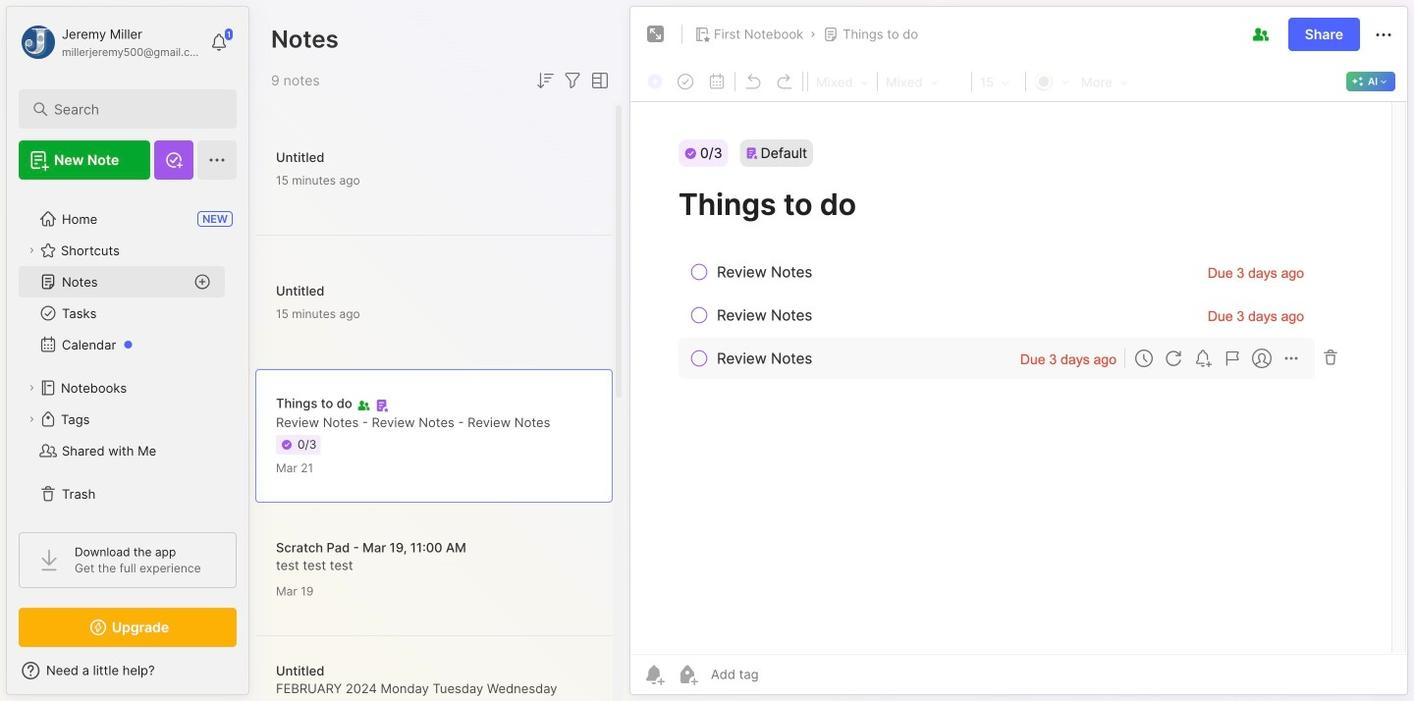 Task type: locate. For each thing, give the bounding box(es) containing it.
tree inside main element
[[7, 192, 248, 522]]

expand note image
[[644, 23, 668, 46]]

more actions image
[[1372, 23, 1396, 47]]

More field
[[1075, 69, 1134, 94]]

main element
[[0, 0, 255, 701]]

Font size field
[[974, 69, 1023, 94]]

add filters image
[[561, 69, 584, 92]]

Add tag field
[[709, 666, 856, 683]]

None search field
[[54, 97, 211, 121]]

add a reminder image
[[642, 663, 666, 687]]

View options field
[[584, 69, 612, 92]]

heading level image
[[810, 69, 875, 94]]

Account field
[[19, 23, 200, 62]]

tree
[[7, 192, 248, 522]]

Font color field
[[1028, 68, 1075, 93]]

Note Editor text field
[[631, 101, 1407, 654]]



Task type: describe. For each thing, give the bounding box(es) containing it.
expand notebooks image
[[26, 382, 37, 394]]

Search text field
[[54, 100, 211, 119]]

Sort options field
[[533, 69, 557, 92]]

Font family field
[[880, 69, 969, 94]]

note window element
[[630, 6, 1408, 700]]

Heading level field
[[810, 69, 875, 94]]

WHAT'S NEW field
[[7, 655, 248, 687]]

Insert field
[[642, 69, 670, 94]]

more image
[[1075, 69, 1134, 94]]

Add filters field
[[561, 69, 584, 92]]

none search field inside main element
[[54, 97, 211, 121]]

More actions field
[[1372, 22, 1396, 47]]

font size image
[[974, 69, 1023, 94]]

font color image
[[1028, 68, 1075, 93]]

insert image
[[642, 69, 670, 94]]

add tag image
[[676, 663, 699, 687]]

font family image
[[880, 69, 969, 94]]

click to collapse image
[[248, 665, 263, 688]]

expand tags image
[[26, 413, 37, 425]]



Task type: vqa. For each thing, say whether or not it's contained in the screenshot.
'Close' Icon
no



